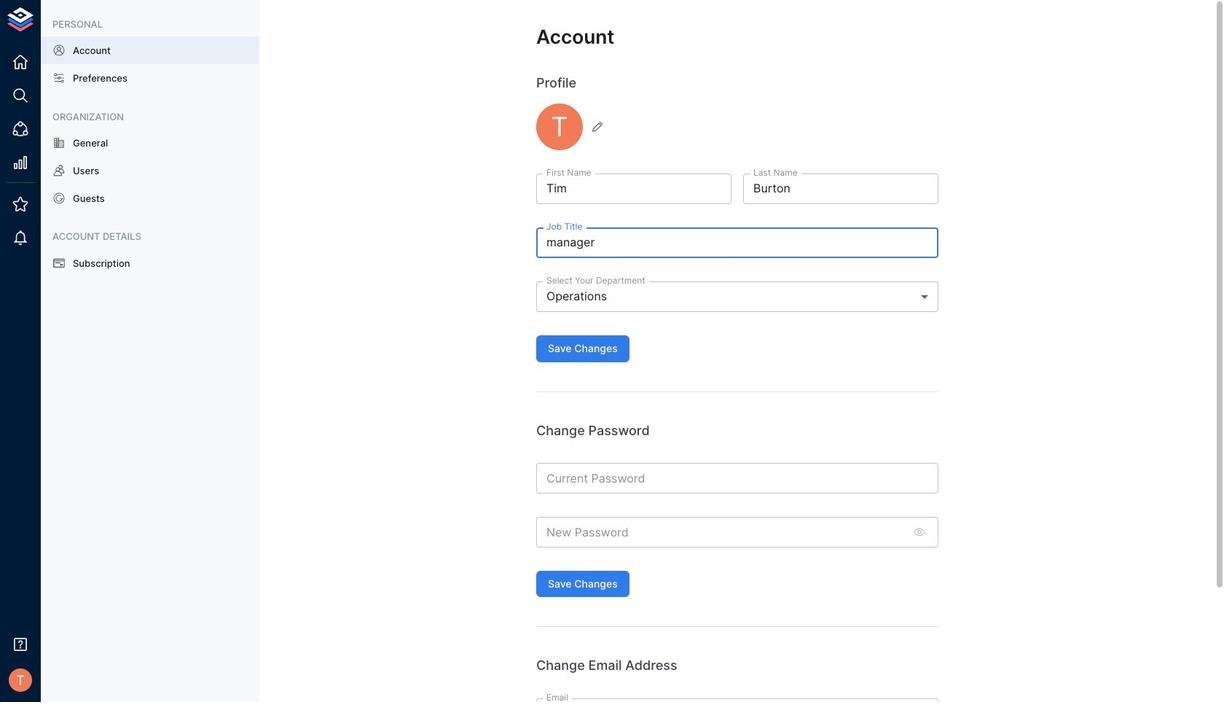 Task type: vqa. For each thing, say whether or not it's contained in the screenshot.
the Table of Contents image
no



Task type: locate. For each thing, give the bounding box(es) containing it.
Doe text field
[[744, 174, 939, 204]]

2 password password field from the top
[[537, 517, 906, 547]]

1 vertical spatial password password field
[[537, 517, 906, 547]]

  field
[[537, 282, 939, 312]]

0 vertical spatial password password field
[[537, 463, 939, 494]]

Password password field
[[537, 463, 939, 494], [537, 517, 906, 547]]



Task type: describe. For each thing, give the bounding box(es) containing it.
1 password password field from the top
[[537, 463, 939, 494]]

you@example.com text field
[[537, 698, 939, 702]]

CEO text field
[[537, 228, 939, 258]]

John text field
[[537, 174, 732, 204]]



